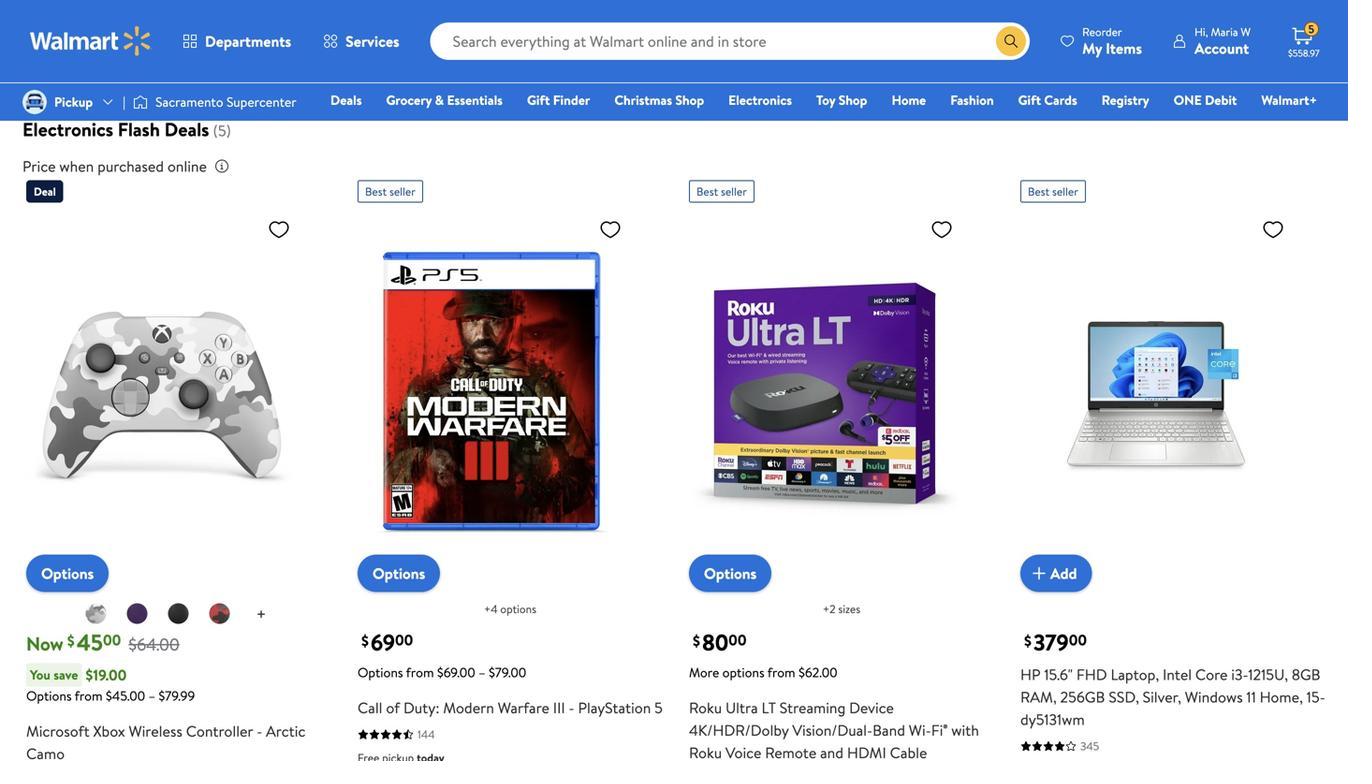 Task type: locate. For each thing, give the bounding box(es) containing it.
shop right the toy
[[839, 91, 868, 109]]

grocery & essentials
[[386, 91, 503, 109]]

device
[[850, 698, 894, 719]]

80
[[702, 627, 729, 659]]

$ 80 00
[[693, 627, 747, 659]]

flash inside 'shop all flash deals'
[[219, 39, 248, 57]]

3 best from the left
[[1028, 184, 1050, 200]]

lt
[[762, 698, 776, 719]]

$ left 45
[[67, 631, 75, 651]]

1 horizontal spatial 5
[[1309, 21, 1315, 37]]

flash down the |
[[118, 116, 160, 142]]

1 horizontal spatial electronics
[[291, 52, 354, 70]]

0 horizontal spatial options
[[501, 601, 537, 617]]

4 $ from the left
[[1025, 631, 1032, 651]]

roku down more
[[689, 698, 722, 719]]

0 vertical spatial 5
[[1309, 21, 1315, 37]]

home link
[[884, 90, 935, 110]]

tvs image
[[850, 0, 918, 34]]

1 options link from the left
[[26, 555, 109, 593]]

1 vertical spatial 5
[[655, 698, 663, 719]]

& right grocery
[[435, 91, 444, 109]]

2 gift from the left
[[1019, 91, 1042, 109]]

$79.00
[[489, 664, 527, 682]]

hdmi
[[848, 743, 887, 762]]

0 vertical spatial home
[[619, 39, 654, 57]]

1 horizontal spatial options
[[723, 664, 765, 682]]

0 horizontal spatial best seller
[[365, 184, 416, 200]]

0 horizontal spatial all
[[91, 39, 104, 57]]

hp 15.6" fhd laptop, intel core i3-1215u, 8gb ram, 256gb ssd, silver, windows 11 home, 15-dy5131wm image
[[1021, 210, 1293, 578]]

00 for 379
[[1069, 630, 1087, 651]]

& right audio
[[691, 39, 700, 57]]

deals down "shop all electronics"
[[331, 91, 362, 109]]

options down the you
[[26, 687, 72, 705]]

from inside you save $19.00 options from $45.00 – $79.99
[[75, 687, 103, 705]]

$ left 80
[[693, 631, 701, 651]]

0 horizontal spatial electronics
[[22, 116, 113, 142]]

1 vertical spatial and
[[821, 743, 844, 762]]

games
[[1220, 39, 1259, 57]]

cell phones image
[[738, 0, 806, 34]]

from down $19.00 on the bottom left of the page
[[75, 687, 103, 705]]

00 up fhd
[[1069, 630, 1087, 651]]

1 best seller from the left
[[365, 184, 416, 200]]

00 inside $ 80 00
[[729, 630, 747, 651]]

0 vertical spatial electronics
[[291, 52, 354, 70]]

from up duty:
[[406, 664, 434, 682]]

options link up $ 80 00
[[689, 555, 772, 593]]

all for deals
[[91, 39, 104, 57]]

2 all from the left
[[203, 39, 216, 57]]

carbon black image
[[167, 603, 190, 625]]

supercenter
[[227, 93, 297, 111]]

0 vertical spatial -
[[569, 698, 575, 719]]

hp 15.6" fhd laptop, intel core i3-1215u, 8gb ram, 256gb ssd, silver, windows 11 home, 15- dy5131wm
[[1021, 665, 1326, 730]]

call
[[358, 698, 383, 719]]

0 vertical spatial and
[[1192, 52, 1213, 70]]

all inside 'shop all flash deals'
[[203, 39, 216, 57]]

2 00 from the left
[[395, 630, 413, 651]]

2 horizontal spatial best
[[1028, 184, 1050, 200]]

1 horizontal spatial gift
[[1019, 91, 1042, 109]]

with
[[952, 720, 980, 741]]

arctic
[[266, 721, 306, 742]]

&
[[454, 39, 463, 57], [691, 39, 700, 57], [435, 91, 444, 109]]

2 horizontal spatial seller
[[1053, 184, 1079, 200]]

2 vertical spatial electronics
[[22, 116, 113, 142]]

0 horizontal spatial seller
[[390, 184, 416, 200]]

add button
[[1021, 555, 1093, 593]]

options up 'arctic camo' image
[[41, 563, 94, 584]]

1 best from the left
[[365, 184, 387, 200]]

walmart image
[[30, 26, 152, 56]]

best seller for 379
[[1028, 184, 1079, 200]]

home inside "home audio & theater"
[[619, 39, 654, 57]]

and down hi,
[[1192, 52, 1213, 70]]

shop all deals link
[[49, 0, 146, 59]]

0 horizontal spatial from
[[75, 687, 103, 705]]

1 horizontal spatial home
[[892, 91, 927, 109]]

4 00 from the left
[[1069, 630, 1087, 651]]

shop inside "link"
[[59, 39, 88, 57]]

0 horizontal spatial –
[[148, 687, 156, 705]]

1 horizontal spatial flash
[[219, 39, 248, 57]]

home left audio
[[619, 39, 654, 57]]

1 horizontal spatial -
[[569, 698, 575, 719]]

and inside video games and media
[[1192, 52, 1213, 70]]

1 horizontal spatial best seller
[[697, 184, 747, 200]]

- inside microsoft xbox wireless controller - arctic camo
[[257, 721, 262, 742]]

00
[[103, 630, 121, 651], [395, 630, 413, 651], [729, 630, 747, 651], [1069, 630, 1087, 651]]

1 vertical spatial roku
[[689, 743, 722, 762]]

purchased
[[97, 156, 164, 177]]

deals inside 'shop all flash deals'
[[194, 52, 225, 70]]

legal information image
[[214, 159, 229, 174]]

0 vertical spatial –
[[479, 664, 486, 682]]

5 right playstation
[[655, 698, 663, 719]]

shop for shop all electronics
[[300, 39, 329, 57]]

2 best from the left
[[697, 184, 719, 200]]

fashion
[[951, 91, 994, 109]]

0 vertical spatial roku
[[689, 698, 722, 719]]

options up $ 69 00
[[373, 563, 425, 584]]

- left arctic
[[257, 721, 262, 742]]

best for 379
[[1028, 184, 1050, 200]]

wearable tech link
[[948, 0, 1045, 59]]

1 vertical spatial –
[[148, 687, 156, 705]]

1 vertical spatial options
[[723, 664, 765, 682]]

remote
[[766, 743, 817, 762]]

playstation
[[578, 698, 651, 719]]

tech
[[1011, 39, 1037, 57]]

0 vertical spatial deals
[[194, 52, 225, 70]]

2 horizontal spatial options link
[[689, 555, 772, 593]]

- right iii
[[569, 698, 575, 719]]

3 00 from the left
[[729, 630, 747, 651]]

2 $ from the left
[[362, 631, 369, 651]]

xbox
[[93, 721, 125, 742]]

0 vertical spatial flash
[[219, 39, 248, 57]]

5 up $558.97
[[1309, 21, 1315, 37]]

shop all electronics image
[[288, 0, 356, 34]]

1 vertical spatial -
[[257, 721, 262, 742]]

arctic camo image
[[85, 603, 107, 625]]

3 $ from the left
[[693, 631, 701, 651]]

deals link
[[322, 90, 370, 110]]

– inside you save $19.00 options from $45.00 – $79.99
[[148, 687, 156, 705]]

1 horizontal spatial all
[[203, 39, 216, 57]]

$ left 69 on the left of the page
[[362, 631, 369, 651]]

all inside "link"
[[91, 39, 104, 57]]

$ left 379
[[1025, 631, 1032, 651]]

and inside roku ultra lt streaming device 4k/hdr/dolby vision/dual-band wi-fi® with roku voice remote and hdmi cable
[[821, 743, 844, 762]]

shop for shop all flash deals
[[172, 39, 200, 57]]

$ inside "$ 379 00"
[[1025, 631, 1032, 651]]

hi, maria w account
[[1195, 24, 1251, 59]]

2 seller from the left
[[721, 184, 747, 200]]

daystike camo image
[[208, 603, 231, 625]]

0 horizontal spatial &
[[435, 91, 444, 109]]

1 horizontal spatial and
[[1192, 52, 1213, 70]]

add to cart image
[[1028, 563, 1051, 585]]

1 vertical spatial home
[[892, 91, 927, 109]]

1 seller from the left
[[390, 184, 416, 200]]

$ inside $ 69 00
[[362, 631, 369, 651]]

audio
[[657, 39, 688, 57]]

$45.00
[[106, 687, 145, 705]]

options up ultra
[[723, 664, 765, 682]]

electronics down cell
[[729, 91, 792, 109]]

items
[[1106, 38, 1143, 59]]

deals down sacramento
[[165, 116, 209, 142]]

0 horizontal spatial home
[[619, 39, 654, 57]]

0 horizontal spatial gift
[[527, 91, 550, 109]]

from
[[406, 664, 434, 682], [768, 664, 796, 682], [75, 687, 103, 705]]

options for more
[[723, 664, 765, 682]]

2 horizontal spatial &
[[691, 39, 700, 57]]

$ for 379
[[1025, 631, 1032, 651]]

1 gift from the left
[[527, 91, 550, 109]]

15.6"
[[1045, 665, 1073, 685]]

00 up options from $69.00 – $79.00
[[395, 630, 413, 651]]

video games and media image
[[1188, 0, 1255, 34]]

3 best seller from the left
[[1028, 184, 1079, 200]]

media
[[1216, 52, 1250, 70]]

all for flash
[[203, 39, 216, 57]]

1 horizontal spatial best
[[697, 184, 719, 200]]

gift left finder
[[527, 91, 550, 109]]

0 horizontal spatial best
[[365, 184, 387, 200]]

wearable tech image
[[963, 0, 1030, 34]]

all left the deals
[[91, 39, 104, 57]]

duty:
[[404, 698, 440, 719]]

and down vision/dual-
[[821, 743, 844, 762]]

ultra
[[726, 698, 758, 719]]

all down shop all electronics image on the top of page
[[332, 39, 344, 57]]

iii
[[553, 698, 565, 719]]

1 $ from the left
[[67, 631, 75, 651]]

shop down shop all. image at the left
[[59, 39, 88, 57]]

00 inside "$ 379 00"
[[1069, 630, 1087, 651]]

deals down departments
[[194, 52, 225, 70]]

electronics down shop all electronics image on the top of page
[[291, 52, 354, 70]]

– left $79.99
[[148, 687, 156, 705]]

shop inside "shop all electronics"
[[300, 39, 329, 57]]

options down 69 on the left of the page
[[358, 664, 403, 682]]

options link up 'arctic camo' image
[[26, 555, 109, 593]]

from left $62.00
[[768, 664, 796, 682]]

69
[[371, 627, 395, 659]]

0 horizontal spatial and
[[821, 743, 844, 762]]

toy shop
[[817, 91, 868, 109]]

home audio & theater link
[[611, 0, 708, 72]]

$ inside $ 80 00
[[693, 631, 701, 651]]

00 inside $ 69 00
[[395, 630, 413, 651]]

00 up the 'more options from $62.00'
[[729, 630, 747, 651]]

sacramento
[[156, 93, 223, 111]]

2 horizontal spatial all
[[332, 39, 344, 57]]

accessories
[[401, 52, 468, 70]]

all down flash deals 'image' on the top left of page
[[203, 39, 216, 57]]

3 seller from the left
[[1053, 184, 1079, 200]]

fi®
[[932, 720, 948, 741]]

electronics
[[291, 52, 354, 70], [729, 91, 792, 109], [22, 116, 113, 142]]

2 horizontal spatial best seller
[[1028, 184, 1079, 200]]

account
[[1195, 38, 1250, 59]]

deals
[[107, 39, 135, 57]]

options up $ 80 00
[[704, 563, 757, 584]]

& inside "laptops & accessories"
[[454, 39, 463, 57]]

1 horizontal spatial options link
[[358, 555, 440, 593]]

roku left voice
[[689, 743, 722, 762]]

1 horizontal spatial from
[[406, 664, 434, 682]]

0 horizontal spatial options link
[[26, 555, 109, 593]]

options link for 80
[[689, 555, 772, 593]]

options right +4
[[501, 601, 537, 617]]

electronics for electronics flash deals (5)
[[22, 116, 113, 142]]

– left $79.00
[[479, 664, 486, 682]]

shop inside 'shop all flash deals'
[[172, 39, 200, 57]]

add to favorites list, call of duty: modern warfare iii - playstation 5 image
[[599, 218, 622, 241]]

1 vertical spatial flash
[[118, 116, 160, 142]]

2 horizontal spatial electronics
[[729, 91, 792, 109]]

+4 options
[[484, 601, 537, 617]]

electronics down pickup
[[22, 116, 113, 142]]

$ for 69
[[362, 631, 369, 651]]

roku ultra lt streaming device 4k/hdr/dolby vision/dual-band wi-fi® with roku voice remote and hdmi cable image
[[689, 210, 961, 578]]

0 vertical spatial options
[[501, 601, 537, 617]]

 image
[[133, 93, 148, 111]]

Walmart Site-Wide search field
[[431, 22, 1030, 60]]

00 down 'arctic camo' image
[[103, 630, 121, 651]]

best seller for 80
[[697, 184, 747, 200]]

all inside "shop all electronics"
[[332, 39, 344, 57]]

home left fashion link at right
[[892, 91, 927, 109]]

1 horizontal spatial &
[[454, 39, 463, 57]]

2 best seller from the left
[[697, 184, 747, 200]]

theater
[[638, 52, 680, 70]]

1 all from the left
[[91, 39, 104, 57]]

headphones
[[512, 39, 582, 57]]

-
[[569, 698, 575, 719], [257, 721, 262, 742]]

$ inside now $ 45 00 $64.00
[[67, 631, 75, 651]]

music gear image
[[1075, 0, 1143, 34]]

headphones image
[[513, 0, 581, 34]]

0 horizontal spatial -
[[257, 721, 262, 742]]

1 00 from the left
[[103, 630, 121, 651]]

shop all flash deals
[[172, 39, 248, 70]]

gift inside gift finder link
[[527, 91, 550, 109]]

band
[[873, 720, 906, 741]]

all
[[91, 39, 104, 57], [203, 39, 216, 57], [332, 39, 344, 57]]

$558.97
[[1289, 47, 1320, 59]]

microsoft xbox wireless controller - arctic camo image
[[26, 210, 298, 578]]

options for +4
[[501, 601, 537, 617]]

options from $69.00 – $79.00
[[358, 664, 527, 682]]

seller for 379
[[1053, 184, 1079, 200]]

 image
[[22, 90, 47, 114]]

dy5131wm
[[1021, 710, 1085, 730]]

video
[[1184, 39, 1217, 57]]

shop down shop all electronics image on the top of page
[[300, 39, 329, 57]]

shop down flash deals 'image' on the top left of page
[[172, 39, 200, 57]]

options link up $ 69 00
[[358, 555, 440, 593]]

2 options link from the left
[[358, 555, 440, 593]]

options
[[501, 601, 537, 617], [723, 664, 765, 682]]

gift inside gift cards link
[[1019, 91, 1042, 109]]

& for essentials
[[435, 91, 444, 109]]

& right laptops
[[454, 39, 463, 57]]

gift left "cards"
[[1019, 91, 1042, 109]]

best
[[365, 184, 387, 200], [697, 184, 719, 200], [1028, 184, 1050, 200]]

add
[[1051, 563, 1078, 584]]

one debit
[[1174, 91, 1238, 109]]

shop all electronics
[[291, 39, 354, 70]]

3 options link from the left
[[689, 555, 772, 593]]

ram,
[[1021, 687, 1057, 708]]

cell phones link
[[723, 0, 821, 59]]

gift finder
[[527, 91, 590, 109]]

grocery & essentials link
[[378, 90, 511, 110]]

price when purchased online
[[22, 156, 207, 177]]

1 horizontal spatial seller
[[721, 184, 747, 200]]

music gear link
[[1060, 0, 1158, 59]]

electronics for electronics
[[729, 91, 792, 109]]

00 inside now $ 45 00 $64.00
[[103, 630, 121, 651]]

now $ 45 00 $64.00
[[26, 627, 180, 659]]

3 all from the left
[[332, 39, 344, 57]]

flash down flash deals 'image' on the top left of page
[[219, 39, 248, 57]]

1 vertical spatial electronics
[[729, 91, 792, 109]]



Task type: describe. For each thing, give the bounding box(es) containing it.
sacramento supercenter
[[156, 93, 297, 111]]

$ for 80
[[693, 631, 701, 651]]

15-
[[1307, 687, 1326, 708]]

+2 sizes
[[823, 601, 861, 617]]

controller
[[186, 721, 253, 742]]

cell
[[739, 39, 761, 57]]

options for $64.00
[[41, 563, 94, 584]]

debit
[[1206, 91, 1238, 109]]

0 horizontal spatial 5
[[655, 698, 663, 719]]

best seller for 69
[[365, 184, 416, 200]]

$19.00
[[86, 665, 127, 686]]

00 for 80
[[729, 630, 747, 651]]

gift for gift finder
[[527, 91, 550, 109]]

wearable tech
[[956, 39, 1037, 57]]

options link for 69
[[358, 555, 440, 593]]

services button
[[307, 19, 416, 64]]

(5)
[[213, 120, 231, 141]]

shop for shop all deals
[[59, 39, 88, 57]]

electronics link
[[720, 90, 801, 110]]

Search search field
[[431, 22, 1030, 60]]

flash deals image
[[176, 0, 244, 34]]

2 horizontal spatial from
[[768, 664, 796, 682]]

+2
[[823, 601, 836, 617]]

cards
[[1045, 91, 1078, 109]]

add to favorites list, microsoft xbox wireless controller - arctic camo image
[[268, 218, 290, 241]]

walmart+ link
[[1254, 90, 1326, 110]]

laptops & accessories image
[[401, 0, 468, 34]]

maria
[[1212, 24, 1239, 40]]

search icon image
[[1004, 34, 1019, 49]]

$69.00
[[437, 664, 476, 682]]

4k/hdr/dolby
[[689, 720, 789, 741]]

add to favorites list, hp 15.6" fhd laptop, intel core i3-1215u, 8gb ram, 256gb ssd, silver, windows 11 home, 15-dy5131wm image
[[1263, 218, 1285, 241]]

registry
[[1102, 91, 1150, 109]]

call of duty: modern warfare iii - playstation 5
[[358, 698, 663, 719]]

camo
[[26, 744, 65, 762]]

144
[[418, 727, 435, 743]]

+4
[[484, 601, 498, 617]]

microsoft xbox wireless controller - arctic camo
[[26, 721, 306, 762]]

0 horizontal spatial flash
[[118, 116, 160, 142]]

shop all deals
[[59, 39, 135, 57]]

laptops
[[406, 39, 451, 57]]

reorder
[[1083, 24, 1123, 40]]

shop right christmas
[[676, 91, 704, 109]]

w
[[1241, 24, 1251, 40]]

christmas shop link
[[606, 90, 713, 110]]

video games and media link
[[1173, 0, 1270, 72]]

walmart+
[[1262, 91, 1318, 109]]

hp
[[1021, 665, 1041, 685]]

you save $19.00 options from $45.00 – $79.99
[[26, 665, 195, 705]]

$62.00
[[799, 664, 838, 682]]

registry link
[[1094, 90, 1158, 110]]

one
[[1174, 91, 1202, 109]]

silver,
[[1143, 687, 1182, 708]]

astral purple image
[[126, 603, 149, 625]]

my
[[1083, 38, 1103, 59]]

2 vertical spatial deals
[[165, 116, 209, 142]]

best for 80
[[697, 184, 719, 200]]

gear
[[1113, 39, 1141, 57]]

options inside you save $19.00 options from $45.00 – $79.99
[[26, 687, 72, 705]]

1 vertical spatial deals
[[331, 91, 362, 109]]

shop all electronics link
[[274, 0, 371, 72]]

modern
[[443, 698, 494, 719]]

finder
[[553, 91, 590, 109]]

departments button
[[167, 19, 307, 64]]

laptops & accessories link
[[386, 0, 483, 72]]

00 for 69
[[395, 630, 413, 651]]

essentials
[[447, 91, 503, 109]]

when
[[59, 156, 94, 177]]

of
[[386, 698, 400, 719]]

toy
[[817, 91, 836, 109]]

christmas
[[615, 91, 673, 109]]

core
[[1196, 665, 1228, 685]]

shop all flash deals link
[[161, 0, 259, 72]]

gift finder link
[[519, 90, 599, 110]]

music gear
[[1077, 39, 1141, 57]]

pickup
[[54, 93, 93, 111]]

christmas shop
[[615, 91, 704, 109]]

more
[[689, 664, 720, 682]]

options link for $64.00
[[26, 555, 109, 593]]

best for 69
[[365, 184, 387, 200]]

i3-
[[1232, 665, 1249, 685]]

toy shop link
[[808, 90, 876, 110]]

home for home
[[892, 91, 927, 109]]

gift cards link
[[1010, 90, 1086, 110]]

home,
[[1260, 687, 1304, 708]]

more options from $62.00
[[689, 664, 838, 682]]

wireless
[[129, 721, 183, 742]]

1 roku from the top
[[689, 698, 722, 719]]

home audio & theater image
[[626, 0, 693, 34]]

all for electronics
[[332, 39, 344, 57]]

$ 379 00
[[1025, 627, 1087, 659]]

call of duty: modern warfare iii - playstation 5 image
[[358, 210, 629, 578]]

256gb
[[1061, 687, 1106, 708]]

add to favorites list, roku ultra lt streaming device 4k/hdr/dolby vision/dual-band wi-fi® with roku voice remote and hdmi cable image
[[931, 218, 954, 241]]

& inside "home audio & theater"
[[691, 39, 700, 57]]

video games and media
[[1184, 39, 1259, 70]]

roku ultra lt streaming device 4k/hdr/dolby vision/dual-band wi-fi® with roku voice remote and hdmi cable
[[689, 698, 980, 762]]

seller for 69
[[390, 184, 416, 200]]

intel
[[1163, 665, 1192, 685]]

+ button
[[241, 600, 281, 630]]

2 roku from the top
[[689, 743, 722, 762]]

options for 80
[[704, 563, 757, 584]]

home for home audio & theater
[[619, 39, 654, 57]]

laptop,
[[1111, 665, 1160, 685]]

1 horizontal spatial –
[[479, 664, 486, 682]]

reorder my items
[[1083, 24, 1143, 59]]

& for accessories
[[454, 39, 463, 57]]

45
[[77, 627, 103, 659]]

ssd,
[[1109, 687, 1140, 708]]

options for 69
[[373, 563, 425, 584]]

departments
[[205, 31, 291, 52]]

seller for 80
[[721, 184, 747, 200]]

one debit link
[[1166, 90, 1246, 110]]

windows
[[1186, 687, 1243, 708]]

gift for gift cards
[[1019, 91, 1042, 109]]

shop all. image
[[64, 0, 131, 34]]



Task type: vqa. For each thing, say whether or not it's contained in the screenshot.
the $558.97
yes



